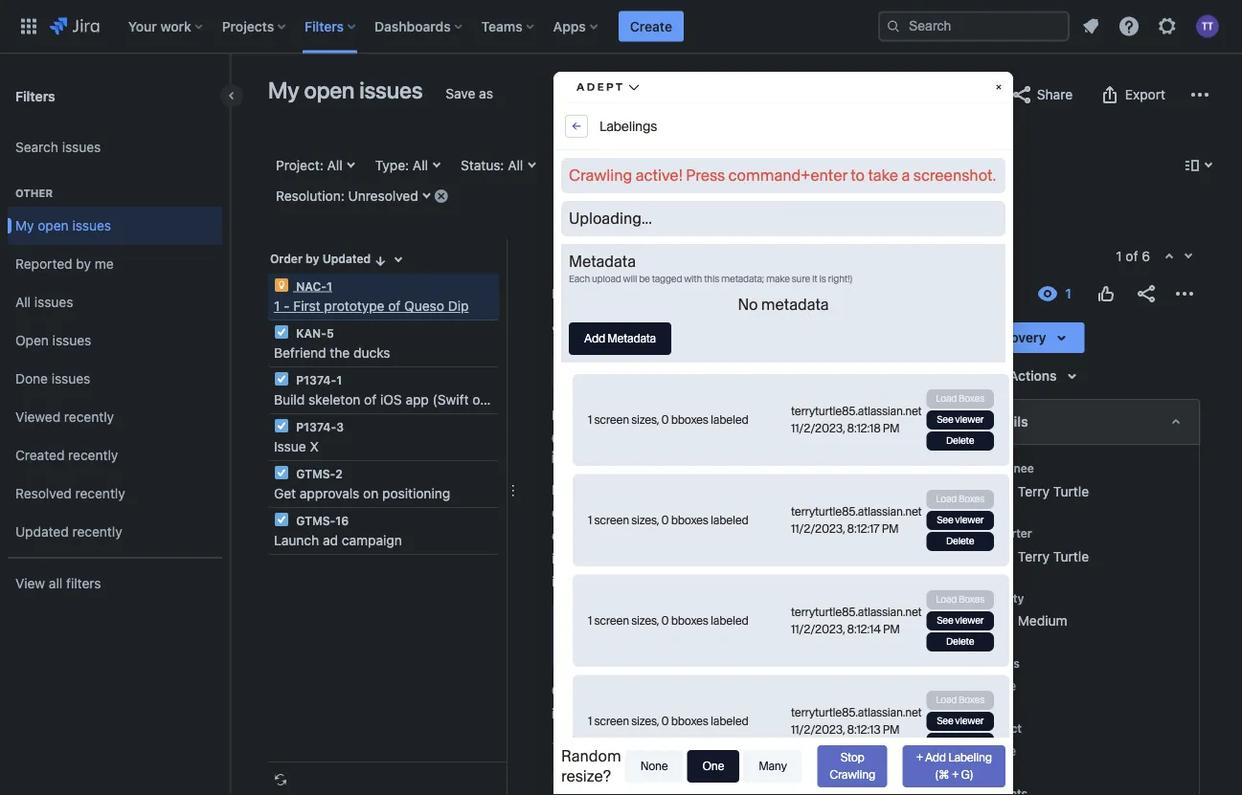 Task type: describe. For each thing, give the bounding box(es) containing it.
can inside you can use insights to capture user needs: snippets from customer interviews or user research links to keep tickets or sales opportunities, links to specific produ
[[578, 741, 600, 757]]

Add a comment… field
[[598, 760, 915, 796]]

terry turtle for assignee
[[1018, 484, 1089, 499]]

your inside create ideas to centralize all your product initiatives
[[762, 430, 795, 448]]

Search issues using keywords text field
[[728, 150, 843, 181]]

6
[[1142, 249, 1150, 264]]

type:
[[375, 158, 409, 173]]

snippets
[[822, 741, 874, 757]]

1 vertical spatial -
[[567, 319, 577, 346]]

to down snippets
[[845, 764, 857, 780]]

search issues
[[15, 139, 101, 155]]

search image
[[886, 19, 901, 34]]

are
[[588, 482, 607, 498]]

2 vertical spatial user
[[727, 764, 754, 780]]

ideas
[[552, 482, 585, 498]]

0 horizontal spatial nac-
[[296, 280, 327, 293]]

search for search
[[857, 158, 901, 173]]

1 vertical spatial an
[[677, 617, 692, 633]]

recently for viewed recently
[[64, 410, 114, 425]]

of up ducks
[[388, 298, 401, 314]]

discovery button
[[971, 323, 1085, 353]]

share link
[[1001, 79, 1082, 110]]

issues for search issues
[[62, 139, 101, 155]]

p1374- for skeleton
[[296, 374, 336, 387]]

centralize
[[666, 430, 738, 448]]

or down capture
[[711, 764, 723, 780]]

discovery inside "ideas are at the core of jira product discovery. an idea can represent a user problem, a product feature, an opportunity, or a solution. collect all your product's ideas in jira product discovery to keep them centralized in one place."
[[680, 551, 740, 567]]

0 vertical spatial links
[[814, 764, 841, 780]]

to down "research"
[[767, 787, 779, 796]]

p1374-3
[[293, 420, 344, 434]]

create ideas to centralize all your product initiatives
[[552, 430, 861, 467]]

product inside "ideas are at the core of jira product discovery. an idea can represent a user problem, a product feature, an opportunity, or a solution. collect all your product's ideas in jira product discovery to keep them centralized in one place."
[[749, 505, 797, 521]]

your profile and settings image
[[1196, 15, 1219, 38]]

insights inside gather insights to collect data points supporting ideas
[[600, 683, 652, 699]]

1 vertical spatial filters
[[15, 88, 55, 104]]

issues for open issues
[[52, 333, 91, 349]]

recently for created recently
[[68, 448, 118, 464]]

viewed
[[15, 410, 60, 425]]

"create
[[590, 640, 636, 656]]

search button
[[849, 150, 909, 181]]

an
[[841, 482, 857, 498]]

idea image
[[274, 278, 289, 293]]

or right (swift
[[472, 392, 485, 408]]

1 vertical spatial dip
[[827, 319, 861, 346]]

0 vertical spatial my open issues
[[268, 77, 423, 103]]

task image for befriend the ducks
[[274, 325, 289, 340]]

capture
[[696, 741, 743, 757]]

0 horizontal spatial nac-1
[[293, 280, 332, 293]]

3
[[336, 420, 344, 434]]

apps
[[553, 18, 586, 34]]

interviews
[[645, 764, 707, 780]]

2 vertical spatial an
[[640, 640, 654, 656]]

actions image
[[1173, 283, 1196, 306]]

open issues
[[15, 333, 91, 349]]

apps button
[[548, 11, 605, 42]]

1 horizontal spatial in
[[588, 551, 599, 567]]

1 horizontal spatial product
[[722, 482, 771, 498]]

task image for issue x
[[274, 419, 289, 434]]

one
[[566, 574, 589, 590]]

link
[[678, 364, 704, 380]]

gather
[[552, 683, 596, 699]]

problem,
[[681, 505, 735, 521]]

assignee pin to top. only you can see pinned fields. image
[[1038, 461, 1053, 476]]

filters inside filters popup button
[[305, 18, 344, 34]]

or inside "ideas are at the core of jira product discovery. an idea can represent a user problem, a product feature, an opportunity, or a solution. collect all your product's ideas in jira product discovery to keep them centralized in one place."
[[629, 528, 642, 544]]

0 vertical spatial updated
[[322, 252, 371, 266]]

updated inside other group
[[15, 524, 69, 540]]

16
[[336, 514, 349, 528]]

projects for projects link
[[552, 286, 602, 302]]

by for reported
[[76, 256, 91, 272]]

updated recently
[[15, 524, 122, 540]]

actions
[[1009, 368, 1057, 384]]

product inside create ideas to centralize all your product initiatives
[[799, 430, 857, 448]]

opportunity,
[[552, 528, 626, 544]]

Search field
[[878, 11, 1070, 42]]

profile image of terry turtle image
[[554, 764, 584, 794]]

open
[[15, 333, 49, 349]]

0 horizontal spatial dip
[[448, 298, 469, 314]]

turtle for reporter
[[1053, 549, 1089, 565]]

done
[[15, 371, 48, 387]]

order
[[270, 252, 303, 266]]

a up collect
[[739, 505, 746, 521]]

product's
[[806, 528, 864, 544]]

1 horizontal spatial queso
[[757, 319, 823, 346]]

open in google sheets image
[[969, 87, 985, 102]]

a left solution.
[[645, 528, 652, 544]]

2 vertical spatial all
[[49, 576, 63, 592]]

switch to jql
[[922, 157, 1008, 172]]

1 horizontal spatial small image
[[888, 87, 903, 102]]

a right the represent on the bottom
[[640, 505, 647, 521]]

dashboards button
[[369, 11, 470, 42]]

attach button
[[552, 357, 637, 388]]

task image for get approvals on positioning
[[274, 465, 289, 481]]

by for order
[[306, 252, 319, 266]]

filters button
[[299, 11, 363, 42]]

0 vertical spatial jira
[[696, 482, 719, 498]]

save as
[[446, 86, 493, 102]]

save as button
[[436, 79, 503, 109]]

build skeleton of ios app (swift or flutter)
[[274, 392, 534, 408]]

from
[[552, 764, 580, 780]]

collect
[[712, 528, 755, 544]]

actions button
[[971, 361, 1095, 392]]

discovery inside dropdown button
[[983, 330, 1046, 346]]

befriend
[[274, 345, 326, 361]]

0 horizontal spatial 1 - first prototype of queso dip
[[274, 298, 469, 314]]

ad
[[323, 533, 338, 549]]

by inside start creating an idea in this project by clicking "create an idea."
[[811, 617, 826, 633]]

0 horizontal spatial the
[[330, 345, 350, 361]]

x
[[310, 439, 319, 455]]

notifications image
[[1079, 15, 1102, 38]]

all for type: all
[[413, 158, 428, 173]]

switch
[[922, 157, 963, 172]]

get
[[274, 486, 296, 502]]

1 of 6
[[1116, 249, 1150, 264]]

all issues link
[[8, 283, 222, 322]]

feature,
[[801, 505, 848, 521]]

or down customer
[[596, 787, 608, 796]]

share
[[1037, 87, 1073, 102]]

specific
[[783, 787, 830, 796]]

your inside "ideas are at the core of jira product discovery. an idea can represent a user problem, a product feature, an opportunity, or a solution. collect all your product's ideas in jira product discovery to keep them centralized in one place."
[[775, 528, 802, 544]]

befriend the ducks
[[274, 345, 390, 361]]

of inside "ideas are at the core of jira product discovery. an idea can represent a user problem, a product feature, an opportunity, or a solution. collect all your product's ideas in jira product discovery to keep them centralized in one place."
[[680, 482, 693, 498]]

ideas inside create ideas to centralize all your product initiatives
[[604, 430, 644, 448]]

nacho
[[648, 286, 688, 302]]

1 vertical spatial user
[[747, 741, 773, 757]]

issues for all issues
[[34, 295, 73, 310]]

the inside "ideas are at the core of jira product discovery. an idea can represent a user problem, a product feature, an opportunity, or a solution. collect all your product's ideas in jira product discovery to keep them centralized in one place."
[[626, 482, 646, 498]]

1 horizontal spatial 1 - first prototype of queso dip
[[552, 319, 861, 346]]

data
[[719, 683, 748, 699]]

my open issues link
[[8, 207, 222, 245]]

gather insights to collect data points supporting ideas
[[552, 683, 871, 722]]

0 horizontal spatial product
[[628, 551, 676, 567]]

of left "6"
[[1126, 249, 1138, 264]]

1 horizontal spatial my
[[268, 77, 299, 103]]

help image
[[1118, 15, 1141, 38]]

open issues link
[[8, 322, 222, 360]]

view all filters
[[15, 576, 101, 592]]

1 vertical spatial first
[[582, 319, 625, 346]]

status:
[[461, 158, 504, 173]]

ideas are at the core of jira product discovery. an idea can represent a user problem, a product feature, an opportunity, or a solution. collect all your product's ideas in jira product discovery to keep them centralized in one place.
[[552, 482, 899, 590]]

search for search issues
[[15, 139, 58, 155]]

1 vertical spatial jira
[[602, 551, 624, 567]]

nac-1 link
[[771, 283, 811, 306]]

you
[[552, 741, 574, 757]]

ducks
[[353, 345, 390, 361]]

1 horizontal spatial nac-
[[771, 286, 804, 302]]

switch to jql link
[[922, 157, 1008, 172]]

recently for updated recently
[[72, 524, 122, 540]]

search issues link
[[8, 128, 222, 167]]

this
[[739, 617, 761, 633]]

insights inside you can use insights to capture user needs: snippets from customer interviews or user research links to keep tickets or sales opportunities, links to specific produ
[[629, 741, 677, 757]]

all for status: all
[[508, 158, 523, 173]]

positioning
[[382, 486, 450, 502]]

create for create ideas to centralize all your product initiatives
[[552, 430, 601, 448]]

your
[[128, 18, 157, 34]]

as
[[479, 86, 493, 102]]

projects button
[[216, 11, 293, 42]]

idea inside "ideas are at the core of jira product discovery. an idea can represent a user problem, a product feature, an opportunity, or a solution. collect all your product's ideas in jira product discovery to keep them centralized in one place."
[[861, 482, 887, 498]]

to inside gather insights to collect data points supporting ideas
[[655, 683, 668, 699]]

skeleton
[[308, 392, 360, 408]]



Task type: vqa. For each thing, say whether or not it's contained in the screenshot.


Task type: locate. For each thing, give the bounding box(es) containing it.
not available - this is the first issue image
[[1162, 250, 1177, 265]]

1 vertical spatial terry
[[1018, 549, 1050, 565]]

represent
[[577, 505, 636, 521]]

jira
[[696, 482, 719, 498], [602, 551, 624, 567]]

0 horizontal spatial filters
[[15, 88, 55, 104]]

keep inside "ideas are at the core of jira product discovery. an idea can represent a user problem, a product feature, an opportunity, or a solution. collect all your product's ideas in jira product discovery to keep them centralized in one place."
[[760, 551, 789, 567]]

0 vertical spatial all
[[742, 430, 759, 448]]

terry turtle for reporter
[[1018, 549, 1089, 565]]

0 vertical spatial create
[[630, 18, 672, 34]]

impact
[[983, 722, 1022, 736]]

1 - first prototype of queso dip
[[274, 298, 469, 314], [552, 319, 861, 346]]

jira image
[[50, 15, 99, 38], [50, 15, 99, 38]]

supporting
[[796, 683, 868, 699]]

small image inside order by updated link
[[373, 253, 388, 269]]

the down 5
[[330, 345, 350, 361]]

issues for done issues
[[52, 371, 90, 387]]

your work
[[128, 18, 191, 34]]

search
[[15, 139, 58, 155], [857, 158, 901, 173]]

1 vertical spatial my open issues
[[15, 218, 111, 234]]

product up problem,
[[722, 482, 771, 498]]

you can use insights to capture user needs: snippets from customer interviews or user research links to keep tickets or sales opportunities, links to specific produ
[[552, 741, 894, 796]]

jira up problem,
[[696, 482, 719, 498]]

my open issues down filters popup button
[[268, 77, 423, 103]]

tickets
[[552, 787, 592, 796]]

turtle for assignee
[[1053, 484, 1089, 499]]

export button
[[1089, 79, 1175, 110]]

1 horizontal spatial an
[[677, 617, 692, 633]]

nacho prod
[[648, 286, 721, 302]]

1 vertical spatial product
[[628, 551, 676, 567]]

1 terry turtle from the top
[[1018, 484, 1089, 499]]

1 horizontal spatial search
[[857, 158, 901, 173]]

order by updated
[[270, 252, 371, 266]]

2 vertical spatial ideas
[[552, 706, 587, 722]]

updated right order
[[322, 252, 371, 266]]

none for impact
[[983, 744, 1016, 759]]

small image right "order by updated"
[[373, 253, 388, 269]]

issues up my open issues link
[[62, 139, 101, 155]]

build
[[274, 392, 305, 408]]

1 task image from the top
[[274, 325, 289, 340]]

to down collect
[[744, 551, 756, 567]]

1 vertical spatial your
[[775, 528, 802, 544]]

0 vertical spatial the
[[330, 345, 350, 361]]

0 vertical spatial task image
[[274, 465, 289, 481]]

reported
[[15, 256, 72, 272]]

or
[[472, 392, 485, 408], [629, 528, 642, 544], [711, 764, 723, 780], [596, 787, 608, 796]]

1 vertical spatial open
[[38, 218, 69, 234]]

1 vertical spatial discovery
[[680, 551, 740, 567]]

remove criteria image
[[434, 188, 449, 204]]

0 horizontal spatial product
[[749, 505, 797, 521]]

labels pin to top. only you can see pinned fields. image
[[1024, 656, 1039, 671]]

gtms- for approvals
[[296, 467, 336, 481]]

primary element
[[11, 0, 878, 53]]

campaign
[[342, 533, 402, 549]]

0 horizontal spatial -
[[284, 298, 290, 314]]

all right type:
[[413, 158, 428, 173]]

0 horizontal spatial in
[[552, 574, 562, 590]]

terry turtle down reporter pin to top. only you can see pinned fields. icon
[[1018, 549, 1089, 565]]

next issue 'kan-5' ( type 'j' ) image
[[1181, 249, 1196, 264]]

keep down snippets
[[861, 764, 890, 780]]

0 horizontal spatial search
[[15, 139, 58, 155]]

priority pin to top. only you can see pinned fields. image
[[1028, 591, 1043, 606]]

filters right the projects popup button
[[305, 18, 344, 34]]

0 vertical spatial your
[[762, 430, 795, 448]]

an down creating
[[640, 640, 654, 656]]

0 vertical spatial product
[[722, 482, 771, 498]]

issues up viewed recently
[[52, 371, 90, 387]]

1 horizontal spatial can
[[578, 741, 600, 757]]

1 vertical spatial p1374-
[[296, 420, 336, 434]]

1 vertical spatial terry turtle
[[1018, 549, 1089, 565]]

banner containing your work
[[0, 0, 1242, 54]]

terry down "assignee pin to top. only you can see pinned fields." icon at the right of the page
[[1018, 484, 1050, 499]]

user up 'add a comment…' field
[[747, 741, 773, 757]]

initiatives
[[552, 449, 623, 467]]

open down other at the top left
[[38, 218, 69, 234]]

the
[[330, 345, 350, 361], [626, 482, 646, 498]]

terry down reporter pin to top. only you can see pinned fields. icon
[[1018, 549, 1050, 565]]

product up an
[[799, 430, 857, 448]]

1 - first prototype of queso dip down prod
[[552, 319, 861, 346]]

1 - first prototype of queso dip up ducks
[[274, 298, 469, 314]]

small image left open in microsoft excel icon on the top
[[888, 87, 903, 102]]

or down the represent on the bottom
[[629, 528, 642, 544]]

by left me
[[76, 256, 91, 272]]

first up attach
[[582, 319, 625, 346]]

an
[[852, 505, 867, 521], [677, 617, 692, 633], [640, 640, 654, 656]]

1 horizontal spatial filters
[[305, 18, 344, 34]]

your up discovery. on the bottom of the page
[[762, 430, 795, 448]]

idea inside start creating an idea in this project by clicking "create an idea."
[[695, 617, 721, 633]]

in inside start creating an idea in this project by clicking "create an idea."
[[725, 617, 735, 633]]

0 horizontal spatial first
[[293, 298, 320, 314]]

discovery.
[[774, 482, 837, 498]]

0 vertical spatial 1 - first prototype of queso dip
[[274, 298, 469, 314]]

1 none from the top
[[983, 679, 1016, 694]]

small image
[[888, 87, 903, 102], [373, 253, 388, 269]]

1 horizontal spatial discovery
[[983, 330, 1046, 346]]

updated down resolved
[[15, 524, 69, 540]]

turtle down details element
[[1053, 484, 1089, 499]]

recently down 'viewed recently' 'link'
[[68, 448, 118, 464]]

queso up app
[[404, 298, 444, 314]]

ideas up "initiatives" at the bottom
[[604, 430, 644, 448]]

nac-1 right prod
[[771, 286, 811, 302]]

by right project
[[811, 617, 826, 633]]

done issues link
[[8, 360, 222, 398]]

idea right an
[[861, 482, 887, 498]]

1 horizontal spatial product
[[799, 430, 857, 448]]

vote options: no one has voted for this issue yet. image
[[1095, 283, 1118, 306]]

prototype down nacho prod "link"
[[630, 319, 727, 346]]

launch
[[274, 533, 319, 549]]

- down projects link
[[567, 319, 577, 346]]

projects inside the projects popup button
[[222, 18, 274, 34]]

queso
[[404, 298, 444, 314], [757, 319, 823, 346]]

user down capture
[[727, 764, 754, 780]]

at
[[611, 482, 623, 498]]

turtle up medium
[[1053, 549, 1089, 565]]

share image
[[1135, 283, 1158, 306]]

all for project: all
[[327, 158, 343, 173]]

0 vertical spatial filters
[[305, 18, 344, 34]]

can down the ideas
[[552, 505, 574, 521]]

1 horizontal spatial nac-1
[[771, 286, 811, 302]]

1 vertical spatial in
[[552, 574, 562, 590]]

in left this
[[725, 617, 735, 633]]

task image for build skeleton of ios app (swift or flutter)
[[274, 372, 289, 387]]

0 vertical spatial -
[[284, 298, 290, 314]]

to inside "ideas are at the core of jira product discovery. an idea can represent a user problem, a product feature, an opportunity, or a solution. collect all your product's ideas in jira product discovery to keep them centralized in one place."
[[744, 551, 756, 567]]

0 horizontal spatial can
[[552, 505, 574, 521]]

-
[[284, 298, 290, 314], [567, 319, 577, 346]]

on
[[363, 486, 379, 502]]

2 vertical spatial task image
[[274, 419, 289, 434]]

0 horizontal spatial my open issues
[[15, 218, 111, 234]]

none down 'labels'
[[983, 679, 1016, 694]]

1 horizontal spatial prototype
[[630, 319, 727, 346]]

create for create
[[630, 18, 672, 34]]

0 vertical spatial terry turtle
[[1018, 484, 1089, 499]]

task image up 'get'
[[274, 465, 289, 481]]

0 vertical spatial prototype
[[324, 298, 385, 314]]

filters up search issues
[[15, 88, 55, 104]]

0 vertical spatial p1374-
[[296, 374, 336, 387]]

recently down resolved recently link on the bottom left
[[72, 524, 122, 540]]

0 horizontal spatial small image
[[373, 253, 388, 269]]

project: all
[[276, 158, 343, 173]]

nac- down "order by updated"
[[296, 280, 327, 293]]

keep left the them
[[760, 551, 789, 567]]

none down impact
[[983, 744, 1016, 759]]

collect
[[672, 683, 716, 699]]

work
[[160, 18, 191, 34]]

can
[[552, 505, 574, 521], [578, 741, 600, 757]]

labels
[[983, 657, 1020, 670]]

issues up open issues
[[34, 295, 73, 310]]

issue
[[274, 439, 306, 455]]

2 terry turtle from the top
[[1018, 549, 1089, 565]]

recently inside resolved recently link
[[75, 486, 125, 502]]

p1374-1
[[293, 374, 342, 387]]

issues right open
[[52, 333, 91, 349]]

the right at
[[626, 482, 646, 498]]

1 vertical spatial can
[[578, 741, 600, 757]]

unresolved
[[348, 188, 418, 204]]

done issues
[[15, 371, 90, 387]]

0 horizontal spatial an
[[640, 640, 654, 656]]

search inside search issues link
[[15, 139, 58, 155]]

them
[[793, 551, 824, 567]]

1 terry from the top
[[1018, 484, 1050, 499]]

0 horizontal spatial links
[[736, 787, 763, 796]]

p1374- for x
[[296, 420, 336, 434]]

centralized
[[828, 551, 895, 567]]

1 gtms- from the top
[[296, 467, 336, 481]]

my inside other group
[[15, 218, 34, 234]]

terry for assignee
[[1018, 484, 1050, 499]]

product down solution.
[[628, 551, 676, 567]]

0 vertical spatial can
[[552, 505, 574, 521]]

1 vertical spatial keep
[[861, 764, 890, 780]]

customer
[[584, 764, 641, 780]]

0 vertical spatial dip
[[448, 298, 469, 314]]

1 horizontal spatial dip
[[827, 319, 861, 346]]

0 horizontal spatial queso
[[404, 298, 444, 314]]

0 vertical spatial queso
[[404, 298, 444, 314]]

jira up place. in the bottom of the page
[[602, 551, 624, 567]]

task image up 'launch'
[[274, 512, 289, 528]]

0 vertical spatial open
[[304, 77, 355, 103]]

0 horizontal spatial discovery
[[680, 551, 740, 567]]

0 vertical spatial first
[[293, 298, 320, 314]]

0 horizontal spatial idea
[[695, 617, 721, 633]]

nac- right prod
[[771, 286, 804, 302]]

open in microsoft excel image
[[928, 87, 943, 102]]

0 vertical spatial discovery
[[983, 330, 1046, 346]]

1 horizontal spatial first
[[582, 319, 625, 346]]

1 horizontal spatial the
[[626, 482, 646, 498]]

open down filters popup button
[[304, 77, 355, 103]]

all right centralize
[[742, 430, 759, 448]]

issues
[[359, 77, 423, 103], [62, 139, 101, 155], [72, 218, 111, 234], [34, 295, 73, 310], [52, 333, 91, 349], [52, 371, 90, 387]]

my open issues up reported by me
[[15, 218, 111, 234]]

keep inside you can use insights to capture user needs: snippets from customer interviews or user research links to keep tickets or sales opportunities, links to specific produ
[[861, 764, 890, 780]]

my down other at the top left
[[15, 218, 34, 234]]

can left use
[[578, 741, 600, 757]]

projects for the projects popup button
[[222, 18, 274, 34]]

0 vertical spatial terry
[[1018, 484, 1050, 499]]

- down idea "icon"
[[284, 298, 290, 314]]

2 terry from the top
[[1018, 549, 1050, 565]]

all inside other group
[[15, 295, 31, 310]]

first
[[293, 298, 320, 314], [582, 319, 625, 346]]

0 vertical spatial an
[[852, 505, 867, 521]]

clicking
[[830, 617, 876, 633]]

ideas inside gather insights to collect data points supporting ideas
[[552, 706, 587, 722]]

all inside create ideas to centralize all your product initiatives
[[742, 430, 759, 448]]

1 horizontal spatial by
[[306, 252, 319, 266]]

details element
[[971, 399, 1200, 445]]

nac-1 down "order by updated"
[[293, 280, 332, 293]]

of
[[1126, 249, 1138, 264], [388, 298, 401, 314], [732, 319, 752, 346], [364, 392, 377, 408], [680, 482, 693, 498]]

solution.
[[656, 528, 708, 544]]

0 horizontal spatial open
[[38, 218, 69, 234]]

medium
[[1018, 613, 1068, 629]]

1 vertical spatial task image
[[274, 512, 289, 528]]

ideas inside "ideas are at the core of jira product discovery. an idea can represent a user problem, a product feature, an opportunity, or a solution. collect all your product's ideas in jira product discovery to keep them centralized in one place."
[[552, 551, 584, 567]]

2 none from the top
[[983, 744, 1016, 759]]

to inside create ideas to centralize all your product initiatives
[[647, 430, 662, 448]]

projects left nacho prod icon
[[552, 286, 602, 302]]

ideas down gather
[[552, 706, 587, 722]]

1 p1374- from the top
[[296, 374, 336, 387]]

0 vertical spatial user
[[650, 505, 677, 521]]

product down discovery. on the bottom of the page
[[749, 505, 797, 521]]

to left centralize
[[647, 430, 662, 448]]

gtms- for ad
[[296, 514, 336, 528]]

(swift
[[433, 392, 469, 408]]

created
[[15, 448, 65, 464]]

projects
[[222, 18, 274, 34], [552, 286, 602, 302]]

recently inside the "updated recently" link
[[72, 524, 122, 540]]

links up 'specific'
[[814, 764, 841, 780]]

to left the collect
[[655, 683, 668, 699]]

1 vertical spatial task image
[[274, 372, 289, 387]]

all right collect
[[758, 528, 772, 544]]

task image for launch ad campaign
[[274, 512, 289, 528]]

issues down dashboards
[[359, 77, 423, 103]]

recently
[[64, 410, 114, 425], [68, 448, 118, 464], [75, 486, 125, 502], [72, 524, 122, 540]]

recently down created recently link
[[75, 486, 125, 502]]

2 task image from the top
[[274, 512, 289, 528]]

1 vertical spatial the
[[626, 482, 646, 498]]

an up idea."
[[677, 617, 692, 633]]

issues up me
[[72, 218, 111, 234]]

reporter
[[983, 527, 1032, 540]]

create inside create ideas to centralize all your product initiatives
[[552, 430, 601, 448]]

1 vertical spatial updated
[[15, 524, 69, 540]]

user down core
[[650, 505, 677, 521]]

links
[[814, 764, 841, 780], [736, 787, 763, 796]]

an down an
[[852, 505, 867, 521]]

settings image
[[1156, 15, 1179, 38]]

an inside "ideas are at the core of jira product discovery. an idea can represent a user problem, a product feature, an opportunity, or a solution. collect all your product's ideas in jira product discovery to keep them centralized in one place."
[[852, 505, 867, 521]]

1 vertical spatial none
[[983, 744, 1016, 759]]

2 task image from the top
[[274, 372, 289, 387]]

5
[[326, 327, 334, 340]]

discovery
[[983, 330, 1046, 346], [680, 551, 740, 567]]

0 horizontal spatial by
[[76, 256, 91, 272]]

open
[[304, 77, 355, 103], [38, 218, 69, 234]]

recently for resolved recently
[[75, 486, 125, 502]]

assignee
[[983, 462, 1034, 475]]

0 vertical spatial keep
[[760, 551, 789, 567]]

1 horizontal spatial updated
[[322, 252, 371, 266]]

appswitcher icon image
[[17, 15, 40, 38]]

1 task image from the top
[[274, 465, 289, 481]]

0 vertical spatial idea
[[861, 482, 887, 498]]

create up "initiatives" at the bottom
[[552, 430, 601, 448]]

type: all
[[375, 158, 428, 173]]

2 turtle from the top
[[1053, 549, 1089, 565]]

1 horizontal spatial links
[[814, 764, 841, 780]]

recently inside created recently link
[[68, 448, 118, 464]]

p1374-
[[296, 374, 336, 387], [296, 420, 336, 434]]

1 vertical spatial my
[[15, 218, 34, 234]]

to up interviews
[[680, 741, 693, 757]]

0 vertical spatial none
[[983, 679, 1016, 694]]

recently inside 'viewed recently' 'link'
[[64, 410, 114, 425]]

your up the them
[[775, 528, 802, 544]]

banner
[[0, 0, 1242, 54]]

details
[[983, 414, 1028, 430]]

link issue button
[[645, 357, 754, 388]]

2 horizontal spatial by
[[811, 617, 826, 633]]

1 turtle from the top
[[1053, 484, 1089, 499]]

of left ios
[[364, 392, 377, 408]]

panel note image
[[559, 615, 582, 638]]

1 vertical spatial prototype
[[630, 319, 727, 346]]

projects link
[[552, 283, 602, 306]]

3 task image from the top
[[274, 419, 289, 434]]

gtms-2
[[293, 467, 343, 481]]

p1374- up x
[[296, 420, 336, 434]]

0 vertical spatial turtle
[[1053, 484, 1089, 499]]

0 vertical spatial projects
[[222, 18, 274, 34]]

discovery up 'actions'
[[983, 330, 1046, 346]]

0 vertical spatial product
[[799, 430, 857, 448]]

dip
[[448, 298, 469, 314], [827, 319, 861, 346]]

other group
[[8, 167, 222, 557]]

to left jql
[[967, 157, 980, 172]]

prototype
[[324, 298, 385, 314], [630, 319, 727, 346]]

search inside search button
[[857, 158, 901, 173]]

create button
[[619, 11, 684, 42]]

created recently
[[15, 448, 118, 464]]

0 horizontal spatial projects
[[222, 18, 274, 34]]

first up kan-
[[293, 298, 320, 314]]

can inside "ideas are at the core of jira product discovery. an idea can represent a user problem, a product feature, an opportunity, or a solution. collect all your product's ideas in jira product discovery to keep them centralized in one place."
[[552, 505, 574, 521]]

0 horizontal spatial keep
[[760, 551, 789, 567]]

my open issues inside other group
[[15, 218, 111, 234]]

filters
[[305, 18, 344, 34], [15, 88, 55, 104]]

2 p1374- from the top
[[296, 420, 336, 434]]

research
[[757, 764, 810, 780]]

creating
[[623, 617, 673, 633]]

prototype up 5
[[324, 298, 385, 314]]

all inside "ideas are at the core of jira product discovery. an idea can represent a user problem, a product feature, an opportunity, or a solution. collect all your product's ideas in jira product discovery to keep them centralized in one place."
[[758, 528, 772, 544]]

search up other at the top left
[[15, 139, 58, 155]]

all right the view
[[49, 576, 63, 592]]

nac-
[[296, 280, 327, 293], [771, 286, 804, 302]]

task image
[[274, 325, 289, 340], [274, 372, 289, 387], [274, 419, 289, 434]]

1 vertical spatial projects
[[552, 286, 602, 302]]

gtms- up 'ad'
[[296, 514, 336, 528]]

start
[[590, 617, 620, 633]]

p1374- up skeleton
[[296, 374, 336, 387]]

reporter pin to top. only you can see pinned fields. image
[[1036, 526, 1051, 541]]

all up resolution: unresolved
[[327, 158, 343, 173]]

in left one
[[552, 574, 562, 590]]

terry for reporter
[[1018, 549, 1050, 565]]

1
[[1116, 249, 1122, 264], [327, 280, 332, 293], [804, 286, 811, 302], [274, 298, 280, 314], [552, 319, 562, 346], [336, 374, 342, 387]]

created recently link
[[8, 437, 222, 475]]

create inside button
[[630, 18, 672, 34]]

my open issues
[[268, 77, 423, 103], [15, 218, 111, 234]]

0 vertical spatial gtms-
[[296, 467, 336, 481]]

core
[[650, 482, 677, 498]]

updated recently link
[[8, 513, 222, 552]]

1 horizontal spatial projects
[[552, 286, 602, 302]]

of up issue
[[732, 319, 752, 346]]

discovery down collect
[[680, 551, 740, 567]]

kan-5
[[293, 327, 334, 340]]

resolved
[[15, 486, 72, 502]]

1 horizontal spatial idea
[[861, 482, 887, 498]]

1 vertical spatial ideas
[[552, 551, 584, 567]]

open inside other group
[[38, 218, 69, 234]]

of right core
[[680, 482, 693, 498]]

by inside other group
[[76, 256, 91, 272]]

nacho prod image
[[625, 286, 641, 302]]

gtms- up approvals
[[296, 467, 336, 481]]

none for labels
[[983, 679, 1016, 694]]

task image up build
[[274, 372, 289, 387]]

queso down nac-1 link
[[757, 319, 823, 346]]

task image
[[274, 465, 289, 481], [274, 512, 289, 528]]

in down 'opportunity,'
[[588, 551, 599, 567]]

opportunities,
[[647, 787, 732, 796]]

1 vertical spatial 1 - first prototype of queso dip
[[552, 319, 861, 346]]

2 gtms- from the top
[[296, 514, 336, 528]]

0 vertical spatial search
[[15, 139, 58, 155]]

all up open
[[15, 295, 31, 310]]

user inside "ideas are at the core of jira product discovery. an idea can represent a user problem, a product feature, an opportunity, or a solution. collect all your product's ideas in jira product discovery to keep them centralized in one place."
[[650, 505, 677, 521]]

2
[[336, 467, 343, 481]]



